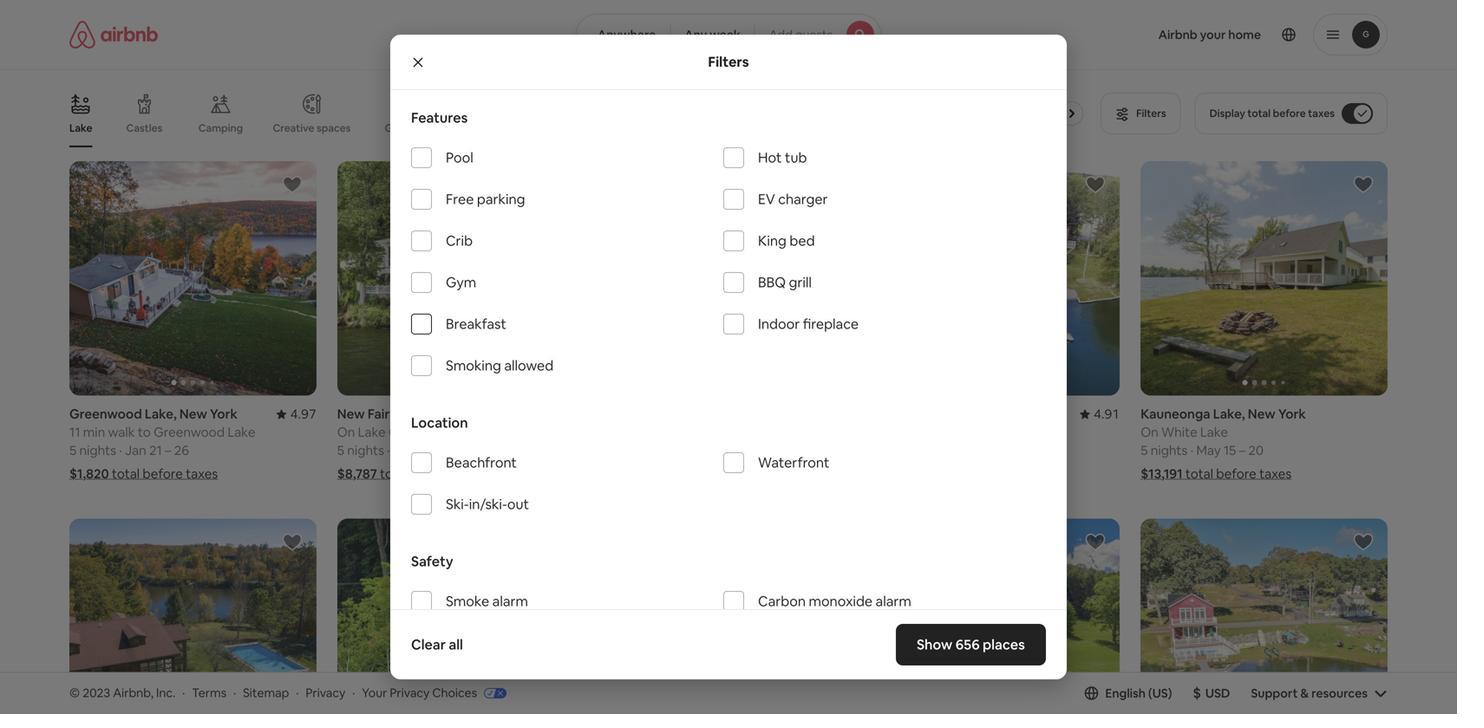 Task type: locate. For each thing, give the bounding box(es) containing it.
5 inside kauneonga lake, new york on white lake 5 nights · may 15 – 20 $13,191 total before taxes
[[1141, 443, 1148, 459]]

1 vertical spatial greenwood
[[154, 424, 225, 441]]

on inside new fairfield, connecticut on lake candlewood 5 nights · dec 16 – 21 $8,787 total before taxes
[[337, 424, 355, 441]]

0 horizontal spatial privacy
[[306, 686, 346, 702]]

beachfront
[[446, 454, 517, 472]]

waterfront
[[758, 454, 830, 472]]

2 21 from the left
[[445, 443, 458, 459]]

support & resources button
[[1251, 686, 1388, 702]]

lake
[[69, 121, 92, 135], [228, 424, 255, 441], [358, 424, 386, 441], [1201, 424, 1228, 441]]

16 inside new fairfield, connecticut on lake candlewood 5 nights · dec 16 – 21 $8,787 total before taxes
[[420, 443, 433, 459]]

profile element
[[902, 0, 1388, 69]]

show for show 656 places
[[917, 636, 953, 654]]

lake, inside the greenwood lake, new york 11 min walk to greenwood lake 5 nights · jan 21 – 26 $1,820 total before taxes
[[145, 406, 177, 423]]

1 vertical spatial show
[[917, 636, 953, 654]]

support
[[1251, 686, 1298, 702]]

on left white at the bottom of page
[[1141, 424, 1159, 441]]

new inside the greenwood lake, new york 11 min walk to greenwood lake 5 nights · jan 21 – 26 $1,820 total before taxes
[[180, 406, 207, 423]]

21 up 'total before taxes' button
[[713, 443, 726, 459]]

21 down location on the left of page
[[445, 443, 458, 459]]

ev charger
[[758, 190, 828, 208]]

lake inside group
[[69, 121, 92, 135]]

cabins
[[462, 121, 496, 135]]

allowed
[[504, 357, 554, 375]]

new up 26
[[180, 406, 207, 423]]

kauneonga
[[1141, 406, 1211, 423]]

2 horizontal spatial 21
[[713, 443, 726, 459]]

0 horizontal spatial alarm
[[493, 593, 528, 611]]

show left 656
[[917, 636, 953, 654]]

0 horizontal spatial york
[[210, 406, 238, 423]]

None search field
[[576, 14, 882, 56]]

nights
[[79, 443, 116, 459], [347, 443, 384, 459], [1151, 443, 1188, 459]]

add to wishlist: swan lake, new york image
[[282, 532, 303, 553]]

monoxide
[[809, 593, 873, 611]]

taxes inside new fairfield, connecticut on lake candlewood 5 nights · dec 16 – 21 $8,787 total before taxes
[[454, 466, 486, 483]]

0 horizontal spatial 5
[[69, 443, 77, 459]]

15
[[1224, 443, 1237, 459]]

2 horizontal spatial nights
[[1151, 443, 1188, 459]]

parking
[[477, 190, 525, 208]]

1 privacy from the left
[[306, 686, 346, 702]]

smoking allowed
[[446, 357, 554, 375]]

1 on from the left
[[337, 424, 355, 441]]

$1,820
[[69, 466, 109, 483]]

1 horizontal spatial may
[[1197, 443, 1221, 459]]

camping
[[198, 121, 243, 135]]

before inside kauneonga lake, new york on white lake 5 nights · may 15 – 20 $13,191 total before taxes
[[1217, 466, 1257, 483]]

1 16 from the left
[[420, 443, 433, 459]]

4 – from the left
[[1239, 443, 1246, 459]]

2 horizontal spatial new
[[1248, 406, 1276, 423]]

1 horizontal spatial show
[[917, 636, 953, 654]]

york inside the greenwood lake, new york 11 min walk to greenwood lake 5 nights · jan 21 – 26 $1,820 total before taxes
[[210, 406, 238, 423]]

any week button
[[670, 14, 755, 56]]

walk
[[108, 424, 135, 441]]

new inside kauneonga lake, new york on white lake 5 nights · may 15 – 20 $13,191 total before taxes
[[1248, 406, 1276, 423]]

new up 20
[[1248, 406, 1276, 423]]

2 nights from the left
[[347, 443, 384, 459]]

2 may from the left
[[1197, 443, 1221, 459]]

show inside show 656 places link
[[917, 636, 953, 654]]

alarm
[[493, 593, 528, 611], [876, 593, 912, 611]]

1 york from the left
[[210, 406, 238, 423]]

5 up $8,787
[[337, 443, 344, 459]]

1 horizontal spatial york
[[1279, 406, 1306, 423]]

features
[[411, 109, 468, 127]]

0 horizontal spatial nights
[[79, 443, 116, 459]]

on
[[337, 424, 355, 441], [1141, 424, 1159, 441]]

–
[[165, 443, 171, 459], [436, 443, 442, 459], [704, 443, 711, 459], [1239, 443, 1246, 459]]

show map
[[689, 610, 748, 625]]

2 lake, from the left
[[1214, 406, 1246, 423]]

add to wishlist: lake huntington, new york image
[[1353, 532, 1374, 553]]

0 horizontal spatial lake,
[[145, 406, 177, 423]]

lake,
[[145, 406, 177, 423], [1214, 406, 1246, 423]]

clear all
[[411, 636, 463, 654]]

2 privacy from the left
[[390, 686, 430, 702]]

show
[[689, 610, 720, 625], [917, 636, 953, 654]]

gym
[[446, 274, 476, 292]]

· inside new fairfield, connecticut on lake candlewood 5 nights · dec 16 – 21 $8,787 total before taxes
[[387, 443, 390, 459]]

2 new from the left
[[337, 406, 365, 423]]

resources
[[1312, 686, 1368, 702]]

group
[[69, 80, 1091, 147], [69, 161, 316, 396], [337, 161, 584, 396], [605, 161, 852, 396], [873, 161, 1120, 396], [1141, 161, 1388, 396], [69, 519, 316, 715], [337, 519, 584, 715], [605, 519, 852, 715], [873, 519, 1120, 715], [1141, 519, 1388, 715]]

english (us) button
[[1085, 686, 1172, 702]]

show inside show map button
[[689, 610, 720, 625]]

lake, for kauneonga
[[1214, 406, 1246, 423]]

656
[[956, 636, 980, 654]]

lake, up 15
[[1214, 406, 1246, 423]]

may left 15
[[1197, 443, 1221, 459]]

– right 15
[[1239, 443, 1246, 459]]

new fairfield, connecticut on lake candlewood 5 nights · dec 16 – 21 $8,787 total before taxes
[[337, 406, 500, 483]]

2 5 from the left
[[337, 443, 344, 459]]

1 horizontal spatial 21
[[445, 443, 458, 459]]

5 up "$13,191"
[[1141, 443, 1148, 459]]

0 horizontal spatial 21
[[149, 443, 162, 459]]

terms · sitemap · privacy ·
[[192, 686, 355, 702]]

20
[[1249, 443, 1264, 459]]

before
[[1273, 107, 1306, 120], [143, 466, 183, 483], [411, 466, 451, 483], [673, 466, 713, 483], [1217, 466, 1257, 483]]

1 – from the left
[[165, 443, 171, 459]]

1 horizontal spatial new
[[337, 406, 365, 423]]

5
[[69, 443, 77, 459], [337, 443, 344, 459], [1141, 443, 1148, 459]]

0 horizontal spatial 16
[[420, 443, 433, 459]]

– left 26
[[165, 443, 171, 459]]

1 horizontal spatial 16
[[688, 443, 701, 459]]

york for kauneonga lake, new york on white lake 5 nights · may 15 – 20 $13,191 total before taxes
[[1279, 406, 1306, 423]]

show for show map
[[689, 610, 720, 625]]

york inside kauneonga lake, new york on white lake 5 nights · may 15 – 20 $13,191 total before taxes
[[1279, 406, 1306, 423]]

– inside may 16 – 21 total before taxes
[[704, 443, 711, 459]]

york
[[210, 406, 238, 423], [1279, 406, 1306, 423]]

york for greenwood lake, new york 11 min walk to greenwood lake 5 nights · jan 21 – 26 $1,820 total before taxes
[[210, 406, 238, 423]]

greenwood up min
[[69, 406, 142, 423]]

bbq
[[758, 274, 786, 292]]

3 new from the left
[[1248, 406, 1276, 423]]

new left "fairfield,"
[[337, 406, 365, 423]]

&
[[1301, 686, 1309, 702]]

1 may from the left
[[661, 443, 685, 459]]

english
[[1106, 686, 1146, 702]]

may
[[661, 443, 685, 459], [1197, 443, 1221, 459]]

· left dec
[[387, 443, 390, 459]]

bbq grill
[[758, 274, 812, 292]]

new inside new fairfield, connecticut on lake candlewood 5 nights · dec 16 – 21 $8,787 total before taxes
[[337, 406, 365, 423]]

alarm right smoke
[[493, 593, 528, 611]]

1 horizontal spatial alarm
[[876, 593, 912, 611]]

privacy right your
[[390, 686, 430, 702]]

alarm right monoxide
[[876, 593, 912, 611]]

greenwood up 26
[[154, 424, 225, 441]]

3 5 from the left
[[1141, 443, 1148, 459]]

show left map
[[689, 610, 720, 625]]

5 inside the greenwood lake, new york 11 min walk to greenwood lake 5 nights · jan 21 – 26 $1,820 total before taxes
[[69, 443, 77, 459]]

nights down white at the bottom of page
[[1151, 443, 1188, 459]]

– up 'total before taxes' button
[[704, 443, 711, 459]]

on up $8,787
[[337, 424, 355, 441]]

16 up 'total before taxes' button
[[688, 443, 701, 459]]

1 horizontal spatial on
[[1141, 424, 1159, 441]]

ev
[[758, 190, 775, 208]]

fairfield,
[[368, 406, 420, 423]]

2 on from the left
[[1141, 424, 1159, 441]]

3 21 from the left
[[713, 443, 726, 459]]

1 horizontal spatial 5
[[337, 443, 344, 459]]

none search field containing anywhere
[[576, 14, 882, 56]]

3 nights from the left
[[1151, 443, 1188, 459]]

0 horizontal spatial on
[[337, 424, 355, 441]]

· down white at the bottom of page
[[1191, 443, 1194, 459]]

creative spaces
[[273, 121, 351, 135]]

0 vertical spatial greenwood
[[69, 406, 142, 423]]

· inside kauneonga lake, new york on white lake 5 nights · may 15 – 20 $13,191 total before taxes
[[1191, 443, 1194, 459]]

greenwood lake, new york 11 min walk to greenwood lake 5 nights · jan 21 – 26 $1,820 total before taxes
[[69, 406, 255, 483]]

english (us)
[[1106, 686, 1172, 702]]

taxes
[[1308, 107, 1335, 120], [186, 466, 218, 483], [454, 466, 486, 483], [716, 466, 749, 483], [1260, 466, 1292, 483]]

before inside may 16 – 21 total before taxes
[[673, 466, 713, 483]]

breakfast
[[446, 315, 507, 333]]

total
[[1248, 107, 1271, 120], [112, 466, 140, 483], [380, 466, 408, 483], [642, 466, 670, 483], [1186, 466, 1214, 483]]

lake inside kauneonga lake, new york on white lake 5 nights · may 15 – 20 $13,191 total before taxes
[[1201, 424, 1228, 441]]

lake, for greenwood
[[145, 406, 177, 423]]

smoke
[[446, 593, 489, 611]]

add
[[769, 27, 793, 43]]

may up 'total before taxes' button
[[661, 443, 685, 459]]

3 – from the left
[[704, 443, 711, 459]]

2 16 from the left
[[688, 443, 701, 459]]

add to wishlist: greenwood lake, new york image
[[282, 174, 303, 195]]

nights up $8,787
[[347, 443, 384, 459]]

· left jan at the bottom
[[119, 443, 122, 459]]

– down candlewood
[[436, 443, 442, 459]]

0 vertical spatial show
[[689, 610, 720, 625]]

min
[[83, 424, 105, 441]]

1 horizontal spatial privacy
[[390, 686, 430, 702]]

lake, inside kauneonga lake, new york on white lake 5 nights · may 15 – 20 $13,191 total before taxes
[[1214, 406, 1246, 423]]

1 21 from the left
[[149, 443, 162, 459]]

1 nights from the left
[[79, 443, 116, 459]]

lake, up to
[[145, 406, 177, 423]]

show 656 places link
[[896, 625, 1046, 666]]

© 2023 airbnb, inc. ·
[[69, 686, 185, 702]]

11
[[69, 424, 80, 441]]

lake inside new fairfield, connecticut on lake candlewood 5 nights · dec 16 – 21 $8,787 total before taxes
[[358, 424, 386, 441]]

1 5 from the left
[[69, 443, 77, 459]]

add to wishlist: middlefield, connecticut image
[[1086, 174, 1106, 195]]

add to wishlist: kauneonga lake, new york image
[[1353, 174, 1374, 195]]

smoke alarm
[[446, 593, 528, 611]]

5 down 11
[[69, 443, 77, 459]]

0 horizontal spatial greenwood
[[69, 406, 142, 423]]

· right inc.
[[182, 686, 185, 702]]

nights down min
[[79, 443, 116, 459]]

free
[[446, 190, 474, 208]]

1 horizontal spatial lake,
[[1214, 406, 1246, 423]]

0 horizontal spatial new
[[180, 406, 207, 423]]

anywhere button
[[576, 14, 671, 56]]

total inside the greenwood lake, new york 11 min walk to greenwood lake 5 nights · jan 21 – 26 $1,820 total before taxes
[[112, 466, 140, 483]]

1 horizontal spatial nights
[[347, 443, 384, 459]]

2 york from the left
[[1279, 406, 1306, 423]]

add guests button
[[755, 14, 882, 56]]

21 right jan at the bottom
[[149, 443, 162, 459]]

2 – from the left
[[436, 443, 442, 459]]

1 lake, from the left
[[145, 406, 177, 423]]

0 horizontal spatial show
[[689, 610, 720, 625]]

display total before taxes
[[1210, 107, 1335, 120]]

21 inside new fairfield, connecticut on lake candlewood 5 nights · dec 16 – 21 $8,787 total before taxes
[[445, 443, 458, 459]]

nights inside new fairfield, connecticut on lake candlewood 5 nights · dec 16 – 21 $8,787 total before taxes
[[347, 443, 384, 459]]

privacy left your
[[306, 686, 346, 702]]

terms
[[192, 686, 227, 702]]

1 new from the left
[[180, 406, 207, 423]]

total inside may 16 – 21 total before taxes
[[642, 466, 670, 483]]

in/ski-
[[469, 496, 507, 514]]

0 horizontal spatial may
[[661, 443, 685, 459]]

new for to
[[180, 406, 207, 423]]

16 down candlewood
[[420, 443, 433, 459]]

bed
[[790, 232, 815, 250]]

hot
[[758, 149, 782, 167]]

2 horizontal spatial 5
[[1141, 443, 1148, 459]]



Task type: describe. For each thing, give the bounding box(es) containing it.
candlewood
[[389, 424, 465, 441]]

add to wishlist: hortonville, new york image
[[1086, 532, 1106, 553]]

airbnb,
[[113, 686, 154, 702]]

any
[[685, 27, 707, 43]]

2 alarm from the left
[[876, 593, 912, 611]]

before inside new fairfield, connecticut on lake candlewood 5 nights · dec 16 – 21 $8,787 total before taxes
[[411, 466, 451, 483]]

clear all button
[[403, 628, 472, 663]]

support & resources
[[1251, 686, 1368, 702]]

show 656 places
[[917, 636, 1025, 654]]

$8,787
[[337, 466, 377, 483]]

smoking
[[446, 357, 501, 375]]

anywhere
[[598, 27, 656, 43]]

usd
[[1206, 686, 1231, 702]]

taxes inside kauneonga lake, new york on white lake 5 nights · may 15 – 20 $13,191 total before taxes
[[1260, 466, 1292, 483]]

2023
[[83, 686, 110, 702]]

your
[[362, 686, 387, 702]]

safety
[[411, 553, 453, 571]]

white
[[1162, 424, 1198, 441]]

ski-in/ski-out
[[446, 496, 529, 514]]

add to wishlist: callicoon, new york image
[[818, 174, 838, 195]]

ski-
[[446, 496, 469, 514]]

taxes inside may 16 – 21 total before taxes
[[716, 466, 749, 483]]

4.91 out of 5 average rating image
[[1080, 406, 1120, 423]]

indoor
[[758, 315, 800, 333]]

21 inside the greenwood lake, new york 11 min walk to greenwood lake 5 nights · jan 21 – 26 $1,820 total before taxes
[[149, 443, 162, 459]]

spaces
[[317, 121, 351, 135]]

grill
[[789, 274, 812, 292]]

out
[[507, 496, 529, 514]]

your privacy choices
[[362, 686, 477, 702]]

display
[[1210, 107, 1246, 120]]

new for 5
[[1248, 406, 1276, 423]]

connecticut
[[423, 406, 500, 423]]

on inside kauneonga lake, new york on white lake 5 nights · may 15 – 20 $13,191 total before taxes
[[1141, 424, 1159, 441]]

filters
[[708, 53, 749, 71]]

· left 'privacy' link
[[296, 686, 299, 702]]

total inside kauneonga lake, new york on white lake 5 nights · may 15 – 20 $13,191 total before taxes
[[1186, 466, 1214, 483]]

jan
[[125, 443, 146, 459]]

taxes inside the greenwood lake, new york 11 min walk to greenwood lake 5 nights · jan 21 – 26 $1,820 total before taxes
[[186, 466, 218, 483]]

group containing lake
[[69, 80, 1091, 147]]

crib
[[446, 232, 473, 250]]

sitemap link
[[243, 686, 289, 702]]

lake inside the greenwood lake, new york 11 min walk to greenwood lake 5 nights · jan 21 – 26 $1,820 total before taxes
[[228, 424, 255, 441]]

charger
[[778, 190, 828, 208]]

$13,191
[[1141, 466, 1183, 483]]

castles
[[126, 121, 163, 135]]

all
[[449, 636, 463, 654]]

1 horizontal spatial greenwood
[[154, 424, 225, 441]]

guests
[[796, 27, 833, 43]]

terms link
[[192, 686, 227, 702]]

privacy link
[[306, 686, 346, 702]]

1 alarm from the left
[[493, 593, 528, 611]]

places
[[983, 636, 1025, 654]]

4.91
[[1094, 406, 1120, 423]]

hot tub
[[758, 149, 807, 167]]

may inside may 16 – 21 total before taxes
[[661, 443, 685, 459]]

nights inside kauneonga lake, new york on white lake 5 nights · may 15 – 20 $13,191 total before taxes
[[1151, 443, 1188, 459]]

carbon
[[758, 593, 806, 611]]

clear
[[411, 636, 446, 654]]

fireplace
[[803, 315, 859, 333]]

pool
[[446, 149, 474, 167]]

your privacy choices link
[[362, 686, 507, 703]]

kauneonga lake, new york on white lake 5 nights · may 15 – 20 $13,191 total before taxes
[[1141, 406, 1306, 483]]

$
[[1193, 685, 1202, 703]]

king bed
[[758, 232, 815, 250]]

show map button
[[671, 597, 786, 638]]

· right terms
[[233, 686, 236, 702]]

week
[[710, 27, 741, 43]]

(us)
[[1149, 686, 1172, 702]]

free parking
[[446, 190, 525, 208]]

total inside new fairfield, connecticut on lake candlewood 5 nights · dec 16 – 21 $8,787 total before taxes
[[380, 466, 408, 483]]

$ usd
[[1193, 685, 1231, 703]]

map
[[723, 610, 748, 625]]

5 inside new fairfield, connecticut on lake candlewood 5 nights · dec 16 – 21 $8,787 total before taxes
[[337, 443, 344, 459]]

total before taxes button
[[605, 466, 749, 483]]

· left your
[[352, 686, 355, 702]]

carbon monoxide alarm
[[758, 593, 912, 611]]

nights inside the greenwood lake, new york 11 min walk to greenwood lake 5 nights · jan 21 – 26 $1,820 total before taxes
[[79, 443, 116, 459]]

21 inside may 16 – 21 total before taxes
[[713, 443, 726, 459]]

king
[[758, 232, 787, 250]]

16 inside may 16 – 21 total before taxes
[[688, 443, 701, 459]]

· inside the greenwood lake, new york 11 min walk to greenwood lake 5 nights · jan 21 – 26 $1,820 total before taxes
[[119, 443, 122, 459]]

26
[[174, 443, 189, 459]]

creative
[[273, 121, 314, 135]]

indoor fireplace
[[758, 315, 859, 333]]

may 16 – 21 total before taxes
[[642, 443, 749, 483]]

location
[[411, 414, 468, 432]]

– inside new fairfield, connecticut on lake candlewood 5 nights · dec 16 – 21 $8,787 total before taxes
[[436, 443, 442, 459]]

before inside the greenwood lake, new york 11 min walk to greenwood lake 5 nights · jan 21 – 26 $1,820 total before taxes
[[143, 466, 183, 483]]

filters dialog
[[390, 0, 1067, 682]]

©
[[69, 686, 80, 702]]

4.97 out of 5 average rating image
[[276, 406, 316, 423]]

– inside the greenwood lake, new york 11 min walk to greenwood lake 5 nights · jan 21 – 26 $1,820 total before taxes
[[165, 443, 171, 459]]

to
[[138, 424, 151, 441]]

choices
[[432, 686, 477, 702]]

any week
[[685, 27, 741, 43]]

sitemap
[[243, 686, 289, 702]]

– inside kauneonga lake, new york on white lake 5 nights · may 15 – 20 $13,191 total before taxes
[[1239, 443, 1246, 459]]

add guests
[[769, 27, 833, 43]]

may inside kauneonga lake, new york on white lake 5 nights · may 15 – 20 $13,191 total before taxes
[[1197, 443, 1221, 459]]



Task type: vqa. For each thing, say whether or not it's contained in the screenshot.
"to"
yes



